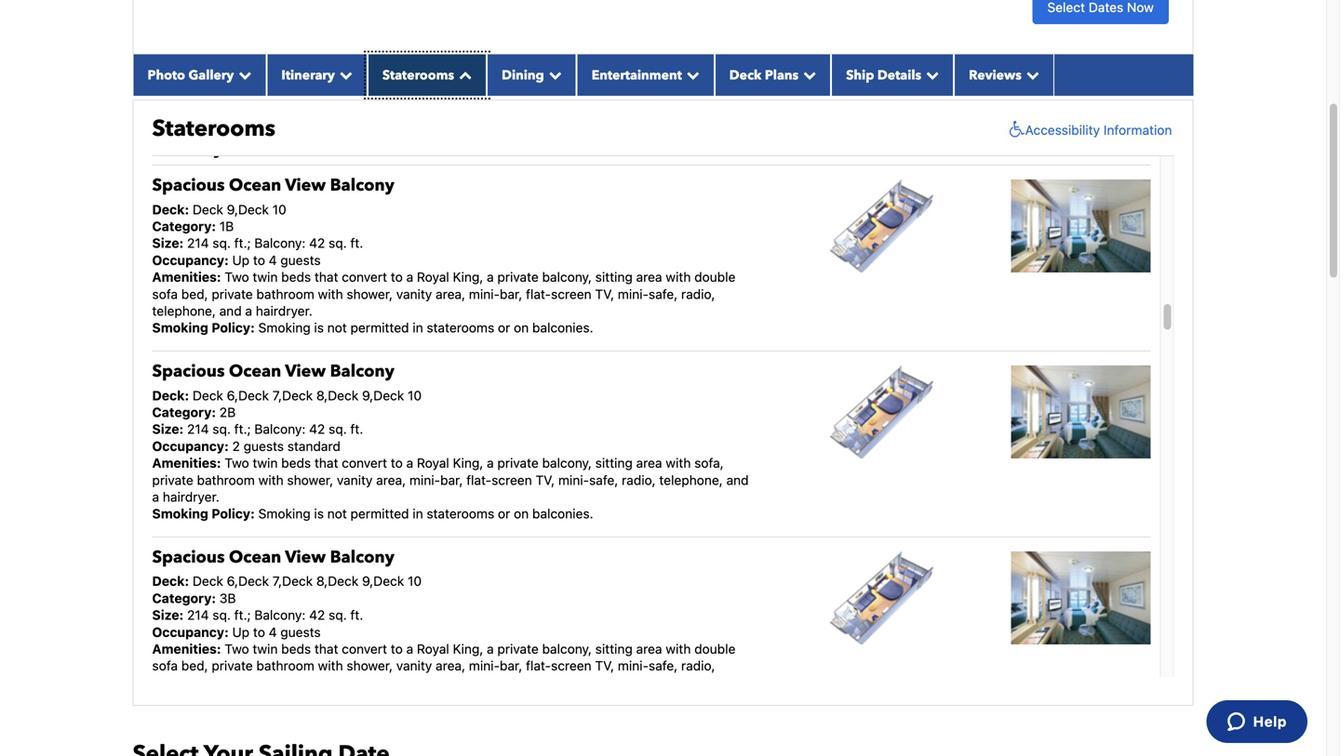 Task type: locate. For each thing, give the bounding box(es) containing it.
ocean inside spacious ocean view balcony deck: deck 9,deck 10
[[229, 174, 281, 197]]

2 8,deck from the top
[[316, 574, 358, 589]]

flat- inside two twin beds that convert to a royal king, a private balcony, sitting area with double sofa bed, private bathroom with shower, vanity area, mini-bar, flat-screen tv, mini-safe, radio, telephone, and a hairdryer. smoking is not permitted in staterooms or on balconies.
[[526, 659, 551, 674]]

spacious ocean view balcony deck: deck 6,deck 7,deck 8,deck 9,deck 10 up category: 3b size: 214 sq. ft.; balcony: 42 sq. ft. occupancy: up to 4 guests amenities:
[[152, 546, 422, 589]]

2 staterooms from the top
[[427, 506, 494, 522]]

beds inside two twin beds that convert to a royal king, a private balcony, sitting area with sofa, private bathroom with shower, vanity area, mini-bar, flat-screen tv, mini-safe, radio, telephone, and a hairdryer. smoking policy: smoking is not permitted in staterooms or on balconies.
[[281, 456, 311, 471]]

1 chevron down image from the left
[[544, 68, 562, 81]]

6,deck up the 3b
[[227, 574, 269, 589]]

1 permitted from the top
[[350, 320, 409, 336]]

ocean up the 2b
[[229, 360, 281, 383]]

1 ft.; from the top
[[234, 236, 251, 251]]

2 vertical spatial screen
[[551, 659, 591, 674]]

that inside two twin beds that convert to a royal king, a private balcony, sitting area with double sofa bed, private bathroom with shower, vanity area, mini-bar, flat-screen tv, mini-safe, radio, telephone, and a hairdryer. smoking is not permitted in staterooms or on balconies.
[[314, 642, 338, 657]]

1 vertical spatial shower,
[[287, 472, 333, 488]]

2 or from the top
[[498, 506, 510, 522]]

in for mini-
[[413, 506, 423, 522]]

1 two from the top
[[225, 269, 249, 285]]

7,deck for 2b
[[272, 388, 313, 403]]

4 for 1b
[[269, 253, 277, 268]]

2 vertical spatial shower,
[[347, 659, 393, 674]]

permitted inside two twin beds that convert to a royal king, a private balcony, sitting area with sofa, private bathroom with shower, vanity area, mini-bar, flat-screen tv, mini-safe, radio, telephone, and a hairdryer. smoking policy: smoking is not permitted in staterooms or on balconies.
[[350, 506, 409, 522]]

with
[[666, 269, 691, 285], [318, 286, 343, 302], [666, 456, 691, 471], [258, 472, 284, 488], [666, 642, 691, 657], [318, 659, 343, 674]]

two twin beds that convert to a royal king, a private balcony, sitting area with double sofa bed, private bathroom with shower, vanity area, mini-bar, flat-screen tv, mini-safe, radio, telephone, and a hairdryer. smoking policy: smoking is not permitted in staterooms or on balconies.
[[152, 269, 736, 336]]

sq.
[[212, 236, 231, 251], [329, 236, 347, 251], [212, 422, 231, 437], [329, 422, 347, 437], [212, 608, 231, 623], [329, 608, 347, 623]]

0 vertical spatial occupancy:
[[152, 253, 229, 268]]

2 that from the top
[[314, 456, 338, 471]]

spacious ocean view balcony deck: deck 6,deck 7,deck 8,deck 9,deck 10 up category: 2b size: 214 sq. ft.; balcony: 42 sq. ft. occupancy: 2 guests standard amenities:
[[152, 360, 422, 403]]

1 vertical spatial deck:
[[152, 388, 189, 403]]

2 vertical spatial bathroom
[[256, 659, 314, 674]]

2 vertical spatial two
[[225, 642, 249, 657]]

chevron down image left staterooms dropdown button
[[335, 68, 353, 81]]

42 for spacious ocean view balcony deck: deck 6,deck 7,deck 8,deck 9,deck 10
[[309, 422, 325, 437]]

two down the 3b
[[225, 642, 249, 657]]

area, inside two twin beds that convert to a royal king, a private balcony, sitting area with double sofa bed, private bathroom with shower, vanity area, mini-bar, flat-screen tv, mini-safe, radio, telephone, and a hairdryer. smoking policy: smoking is not permitted in staterooms or on balconies.
[[436, 286, 465, 302]]

permitted
[[350, 320, 409, 336], [350, 506, 409, 522], [350, 692, 409, 708]]

1 spacious ocean view balcony deck: deck 6,deck 7,deck 8,deck 9,deck 10 from the top
[[152, 360, 422, 403]]

2 vertical spatial category:
[[152, 591, 216, 606]]

chevron down image
[[544, 68, 562, 81], [921, 68, 939, 81]]

spacious ocean view balcony deck: deck 9,deck 10
[[152, 174, 394, 217]]

chevron down image left reviews
[[921, 68, 939, 81]]

3 balconies. from the top
[[532, 692, 593, 708]]

two down 2
[[225, 456, 249, 471]]

2 king, from the top
[[453, 456, 483, 471]]

4 chevron down image from the left
[[799, 68, 816, 81]]

area inside two twin beds that convert to a royal king, a private balcony, sitting area with sofa, private bathroom with shower, vanity area, mini-bar, flat-screen tv, mini-safe, radio, telephone, and a hairdryer. smoking policy: smoking is not permitted in staterooms or on balconies.
[[636, 456, 662, 471]]

1 8,deck from the top
[[316, 388, 358, 403]]

3 amenities: from the top
[[152, 642, 221, 657]]

chevron down image inside reviews dropdown button
[[1022, 68, 1039, 81]]

ft.; down the 3b
[[234, 608, 251, 623]]

2 on from the top
[[514, 506, 529, 522]]

sitting for spacious ocean view balcony deck: deck 6,deck 7,deck 8,deck 9,deck 10
[[595, 456, 633, 471]]

deck
[[729, 66, 762, 84], [193, 202, 223, 217], [193, 388, 223, 403], [193, 574, 223, 589]]

in for vanity
[[413, 692, 423, 708]]

2 size: from the top
[[152, 422, 184, 437]]

twin inside two twin beds that convert to a royal king, a private balcony, sitting area with sofa, private bathroom with shower, vanity area, mini-bar, flat-screen tv, mini-safe, radio, telephone, and a hairdryer. smoking policy: smoking is not permitted in staterooms or on balconies.
[[253, 456, 278, 471]]

0 vertical spatial royal
[[417, 269, 449, 285]]

1 214 from the top
[[187, 236, 209, 251]]

3 convert from the top
[[342, 642, 387, 657]]

mini-
[[469, 286, 500, 302], [618, 286, 649, 302], [409, 472, 440, 488], [558, 472, 589, 488], [469, 659, 500, 674], [618, 659, 649, 674]]

up inside category: 3b size: 214 sq. ft.; balcony: 42 sq. ft. occupancy: up to 4 guests amenities:
[[232, 625, 250, 640]]

or
[[498, 320, 510, 336], [498, 506, 510, 522], [498, 692, 510, 708]]

screen for or
[[551, 286, 591, 302]]

balconies.
[[532, 320, 593, 336], [532, 506, 593, 522], [532, 692, 593, 708]]

and for two twin beds that convert to a royal king, a private balcony, sitting area with double sofa bed, private bathroom with shower, vanity area, mini-bar, flat-screen tv, mini-safe, radio, telephone, and a hairdryer. smoking is not permitted in staterooms or on balconies.
[[219, 675, 242, 691]]

7,deck for 3b
[[272, 574, 313, 589]]

1 vertical spatial spacious ocean view balcony deck: deck 6,deck 7,deck 8,deck 9,deck 10
[[152, 546, 422, 589]]

2 spacious from the top
[[152, 360, 225, 383]]

radio, for two twin beds that convert to a royal king, a private balcony, sitting area with double sofa bed, private bathroom with shower, vanity area, mini-bar, flat-screen tv, mini-safe, radio, telephone, and a hairdryer. smoking is not permitted in staterooms or on balconies.
[[681, 659, 715, 674]]

2 vertical spatial 10
[[408, 574, 422, 589]]

1 royal from the top
[[417, 269, 449, 285]]

0 vertical spatial double
[[694, 269, 736, 285]]

two down 1b
[[225, 269, 249, 285]]

hairdryer. down category: 2b size: 214 sq. ft.; balcony: 42 sq. ft. occupancy: 2 guests standard amenities:
[[163, 489, 219, 505]]

deck up the 2b
[[193, 388, 223, 403]]

3 42 from the top
[[309, 608, 325, 623]]

and
[[219, 303, 242, 319], [726, 472, 749, 488], [219, 675, 242, 691]]

8,deck up category: 3b size: 214 sq. ft.; balcony: 42 sq. ft. occupancy: up to 4 guests amenities:
[[316, 574, 358, 589]]

3 ft.; from the top
[[234, 608, 251, 623]]

in inside two twin beds that convert to a royal king, a private balcony, sitting area with double sofa bed, private bathroom with shower, vanity area, mini-bar, flat-screen tv, mini-safe, radio, telephone, and a hairdryer. smoking is not permitted in staterooms or on balconies.
[[413, 692, 423, 708]]

0 vertical spatial spacious
[[152, 174, 225, 197]]

1 vertical spatial category:
[[152, 405, 216, 420]]

2 not from the top
[[327, 506, 347, 522]]

2 convert from the top
[[342, 456, 387, 471]]

balcony: inside category: 2b size: 214 sq. ft.; balcony: 42 sq. ft. occupancy: 2 guests standard amenities:
[[254, 422, 306, 437]]

bar, inside two twin beds that convert to a royal king, a private balcony, sitting area with double sofa bed, private bathroom with shower, vanity area, mini-bar, flat-screen tv, mini-safe, radio, telephone, and a hairdryer. smoking policy: smoking is not permitted in staterooms or on balconies.
[[500, 286, 522, 302]]

2 permitted from the top
[[350, 506, 409, 522]]

2 vertical spatial size:
[[152, 608, 184, 623]]

7,deck
[[272, 388, 313, 403], [272, 574, 313, 589]]

or for flat-
[[498, 506, 510, 522]]

4 for 3b
[[269, 625, 277, 640]]

cabin image for deck 6,deck 7,deck 8,deck 9,deck 10 deck on independence of the seas image for two twin beds that convert to a royal king, a private balcony, sitting area with double sofa bed, private bathroom with shower, vanity area, mini-bar, flat-screen tv, mini-safe, radio, telephone, and a hairdryer.
[[1011, 552, 1151, 645]]

not
[[327, 320, 347, 336], [327, 506, 347, 522], [327, 692, 347, 708]]

1 vertical spatial and
[[726, 472, 749, 488]]

2 deck: from the top
[[152, 388, 189, 403]]

occupancy: down the 3b
[[152, 625, 229, 640]]

balcony, inside two twin beds that convert to a royal king, a private balcony, sitting area with sofa, private bathroom with shower, vanity area, mini-bar, flat-screen tv, mini-safe, radio, telephone, and a hairdryer. smoking policy: smoking is not permitted in staterooms or on balconies.
[[542, 456, 592, 471]]

2 is from the top
[[314, 506, 324, 522]]

2 spacious ocean view balcony deck: deck 6,deck 7,deck 8,deck 9,deck 10 from the top
[[152, 546, 422, 589]]

standard
[[287, 439, 340, 454]]

1 deck: from the top
[[152, 202, 189, 217]]

two twin beds that convert to a royal king, a private balcony, sitting area with sofa, private bathroom with shower, vanity area, mini-bar, flat-screen tv, mini-safe, radio, telephone, and a hairdryer. smoking policy: smoking is not permitted in staterooms or on balconies.
[[152, 456, 749, 522]]

1 vertical spatial that
[[314, 456, 338, 471]]

ship
[[846, 66, 874, 84]]

0 vertical spatial category:
[[152, 219, 216, 234]]

bar, for staterooms
[[500, 286, 522, 302]]

spacious for 1b
[[152, 174, 225, 197]]

1 vertical spatial safe,
[[589, 472, 618, 488]]

sofa
[[152, 286, 178, 302], [152, 659, 178, 674]]

2 vertical spatial safe,
[[649, 659, 678, 674]]

deck for category: 2b size: 214 sq. ft.; balcony: 42 sq. ft. occupancy: 2 guests standard amenities:
[[193, 388, 223, 403]]

1 balconies. from the top
[[532, 320, 593, 336]]

spacious inside spacious ocean view balcony deck: deck 9,deck 10
[[152, 174, 225, 197]]

deck left plans
[[729, 66, 762, 84]]

guests
[[280, 253, 321, 268], [243, 439, 284, 454], [280, 625, 321, 640]]

deck:
[[152, 202, 189, 217], [152, 388, 189, 403], [152, 574, 189, 589]]

0 vertical spatial 4
[[269, 253, 277, 268]]

amenities: down 1b
[[152, 269, 221, 285]]

category: 2b size: 214 sq. ft.; balcony: 42 sq. ft. occupancy: 2 guests standard amenities:
[[152, 405, 363, 471]]

1 balcony: from the top
[[254, 236, 306, 251]]

shower,
[[347, 286, 393, 302], [287, 472, 333, 488], [347, 659, 393, 674]]

accessibility information link
[[1005, 120, 1172, 139]]

bar, inside two twin beds that convert to a royal king, a private balcony, sitting area with double sofa bed, private bathroom with shower, vanity area, mini-bar, flat-screen tv, mini-safe, radio, telephone, and a hairdryer. smoking is not permitted in staterooms or on balconies.
[[500, 659, 522, 674]]

bed,
[[181, 286, 208, 302], [181, 659, 208, 674]]

up inside category: 1b size: 214 sq. ft.; balcony: 42 sq. ft. occupancy: up to 4 guests amenities:
[[232, 253, 250, 268]]

1 category: from the top
[[152, 219, 216, 234]]

tv, for balconies.
[[595, 659, 614, 674]]

royal for spacious ocean view balcony deck: deck 6,deck 7,deck 8,deck 9,deck 10
[[417, 456, 449, 471]]

1 7,deck from the top
[[272, 388, 313, 403]]

0 vertical spatial area
[[636, 269, 662, 285]]

occupancy: down 1b
[[152, 253, 229, 268]]

0 vertical spatial convert
[[342, 269, 387, 285]]

2 balcony, from the top
[[542, 456, 592, 471]]

bathroom down 2
[[197, 472, 255, 488]]

and inside two twin beds that convert to a royal king, a private balcony, sitting area with double sofa bed, private bathroom with shower, vanity area, mini-bar, flat-screen tv, mini-safe, radio, telephone, and a hairdryer. smoking policy: smoking is not permitted in staterooms or on balconies.
[[219, 303, 242, 319]]

is
[[314, 320, 324, 336], [314, 506, 324, 522], [314, 692, 324, 708]]

0 vertical spatial up
[[232, 253, 250, 268]]

3 view from the top
[[285, 546, 326, 569]]

2 6,deck from the top
[[227, 574, 269, 589]]

2 vertical spatial hairdryer.
[[256, 675, 313, 691]]

radio, inside two twin beds that convert to a royal king, a private balcony, sitting area with double sofa bed, private bathroom with shower, vanity area, mini-bar, flat-screen tv, mini-safe, radio, telephone, and a hairdryer. smoking is not permitted in staterooms or on balconies.
[[681, 659, 715, 674]]

on inside two twin beds that convert to a royal king, a private balcony, sitting area with double sofa bed, private bathroom with shower, vanity area, mini-bar, flat-screen tv, mini-safe, radio, telephone, and a hairdryer. smoking policy: smoking is not permitted in staterooms or on balconies.
[[514, 320, 529, 336]]

chevron down image for deck plans
[[799, 68, 816, 81]]

balcony, for spacious ocean view balcony deck: deck 6,deck 7,deck 8,deck 9,deck 10
[[542, 456, 592, 471]]

3 deck: from the top
[[152, 574, 189, 589]]

1 is from the top
[[314, 320, 324, 336]]

0 vertical spatial flat-
[[526, 286, 551, 302]]

1 ocean from the top
[[229, 174, 281, 197]]

2 up from the top
[[232, 625, 250, 640]]

balcony: for spacious ocean view balcony deck: deck 9,deck 10
[[254, 236, 306, 251]]

1 staterooms from the top
[[427, 320, 494, 336]]

9,deck for 3b
[[362, 574, 404, 589]]

2 beds from the top
[[281, 456, 311, 471]]

bathroom down category: 3b size: 214 sq. ft.; balcony: 42 sq. ft. occupancy: up to 4 guests amenities:
[[256, 659, 314, 674]]

size: inside category: 1b size: 214 sq. ft.; balcony: 42 sq. ft. occupancy: up to 4 guests amenities:
[[152, 236, 184, 251]]

policy: down 2
[[212, 506, 255, 522]]

2 vertical spatial tv,
[[595, 659, 614, 674]]

3 two from the top
[[225, 642, 249, 657]]

1 vertical spatial king,
[[453, 456, 483, 471]]

1 vertical spatial bathroom
[[197, 472, 255, 488]]

deck: for category: 1b size: 214 sq. ft.; balcony: 42 sq. ft. occupancy: up to 4 guests amenities:
[[152, 202, 189, 217]]

smoking for two twin beds that convert to a royal king, a private balcony, sitting area with sofa, private bathroom with shower, vanity area, mini-bar, flat-screen tv, mini-safe, radio, telephone, and a hairdryer. smoking policy: smoking is not permitted in staterooms or on balconies.
[[258, 506, 311, 522]]

private
[[497, 269, 539, 285], [212, 286, 253, 302], [497, 456, 539, 471], [152, 472, 193, 488], [497, 642, 539, 657], [212, 659, 253, 674]]

1 vertical spatial policy:
[[212, 506, 255, 522]]

1 vertical spatial sofa
[[152, 659, 178, 674]]

hairdryer. for two twin beds that convert to a royal king, a private balcony, sitting area with double sofa bed, private bathroom with shower, vanity area, mini-bar, flat-screen tv, mini-safe, radio, telephone, and a hairdryer. smoking policy: smoking is not permitted in staterooms or on balconies.
[[256, 303, 313, 319]]

twin
[[253, 269, 278, 285], [253, 456, 278, 471], [253, 642, 278, 657]]

1 king, from the top
[[453, 269, 483, 285]]

category: left the 3b
[[152, 591, 216, 606]]

1 vertical spatial radio,
[[622, 472, 656, 488]]

ft.;
[[234, 236, 251, 251], [234, 422, 251, 437], [234, 608, 251, 623]]

2 vertical spatial twin
[[253, 642, 278, 657]]

214 inside category: 1b size: 214 sq. ft.; balcony: 42 sq. ft. occupancy: up to 4 guests amenities:
[[187, 236, 209, 251]]

photo gallery
[[147, 66, 234, 84]]

chevron down image up wheelchair image
[[1022, 68, 1039, 81]]

3 214 from the top
[[187, 608, 209, 623]]

sitting
[[595, 269, 633, 285], [595, 456, 633, 471], [595, 642, 633, 657]]

or inside two twin beds that convert to a royal king, a private balcony, sitting area with double sofa bed, private bathroom with shower, vanity area, mini-bar, flat-screen tv, mini-safe, radio, telephone, and a hairdryer. smoking is not permitted in staterooms or on balconies.
[[498, 692, 510, 708]]

category: left the 2b
[[152, 405, 216, 420]]

0 vertical spatial ocean
[[229, 174, 281, 197]]

0 vertical spatial staterooms
[[427, 320, 494, 336]]

balcony inside spacious ocean view balcony deck: deck 9,deck 10
[[330, 174, 394, 197]]

chevron down image for itinerary
[[335, 68, 353, 81]]

4 inside category: 1b size: 214 sq. ft.; balcony: 42 sq. ft. occupancy: up to 4 guests amenities:
[[269, 253, 277, 268]]

1 vertical spatial tv,
[[536, 472, 555, 488]]

is for bathroom
[[314, 692, 324, 708]]

guests inside category: 1b size: 214 sq. ft.; balcony: 42 sq. ft. occupancy: up to 4 guests amenities:
[[280, 253, 321, 268]]

3 or from the top
[[498, 692, 510, 708]]

royal
[[417, 269, 449, 285], [417, 456, 449, 471], [417, 642, 449, 657]]

ft.; down spacious ocean view balcony deck: deck 9,deck 10
[[234, 236, 251, 251]]

0 vertical spatial view
[[285, 174, 326, 197]]

occupancy: left 2
[[152, 439, 229, 454]]

balconies. inside two twin beds that convert to a royal king, a private balcony, sitting area with double sofa bed, private bathroom with shower, vanity area, mini-bar, flat-screen tv, mini-safe, radio, telephone, and a hairdryer. smoking is not permitted in staterooms or on balconies.
[[532, 692, 593, 708]]

screen
[[551, 286, 591, 302], [491, 472, 532, 488], [551, 659, 591, 674]]

balcony
[[152, 135, 224, 160], [330, 174, 394, 197], [330, 360, 394, 383], [330, 546, 394, 569]]

cabin image for deck 6,deck 7,deck 8,deck 9,deck 10 deck on independence of the seas image for two twin beds that convert to a royal king, a private balcony, sitting area with sofa, private bathroom with shower, vanity area, mini-bar, flat-screen tv, mini-safe, radio, telephone, and a hairdryer.
[[1011, 366, 1151, 459]]

chevron down image left deck plans
[[682, 68, 700, 81]]

occupancy: for spacious ocean view balcony deck: deck 6,deck 7,deck 8,deck 9,deck 10
[[152, 439, 229, 454]]

214 for spacious ocean view balcony deck: deck 6,deck 7,deck 8,deck 9,deck 10
[[187, 422, 209, 437]]

3 sitting from the top
[[595, 642, 633, 657]]

0 vertical spatial amenities:
[[152, 269, 221, 285]]

2 vertical spatial area
[[636, 642, 662, 657]]

vanity inside two twin beds that convert to a royal king, a private balcony, sitting area with double sofa bed, private bathroom with shower, vanity area, mini-bar, flat-screen tv, mini-safe, radio, telephone, and a hairdryer. smoking is not permitted in staterooms or on balconies.
[[396, 659, 432, 674]]

sofa for two twin beds that convert to a royal king, a private balcony, sitting area with double sofa bed, private bathroom with shower, vanity area, mini-bar, flat-screen tv, mini-safe, radio, telephone, and a hairdryer. smoking is not permitted in staterooms or on balconies.
[[152, 659, 178, 674]]

or inside two twin beds that convert to a royal king, a private balcony, sitting area with double sofa bed, private bathroom with shower, vanity area, mini-bar, flat-screen tv, mini-safe, radio, telephone, and a hairdryer. smoking policy: smoking is not permitted in staterooms or on balconies.
[[498, 320, 510, 336]]

2 view from the top
[[285, 360, 326, 383]]

convert inside two twin beds that convert to a royal king, a private balcony, sitting area with double sofa bed, private bathroom with shower, vanity area, mini-bar, flat-screen tv, mini-safe, radio, telephone, and a hairdryer. smoking policy: smoking is not permitted in staterooms or on balconies.
[[342, 269, 387, 285]]

bathroom
[[256, 286, 314, 302], [197, 472, 255, 488], [256, 659, 314, 674]]

view for 2b
[[285, 360, 326, 383]]

2 vertical spatial guests
[[280, 625, 321, 640]]

3 size: from the top
[[152, 608, 184, 623]]

3 ft. from the top
[[350, 608, 363, 623]]

size: for spacious ocean view balcony deck: deck 6,deck 7,deck 8,deck 9,deck 10
[[152, 422, 184, 437]]

in
[[413, 320, 423, 336], [413, 506, 423, 522], [413, 692, 423, 708]]

bathroom for two twin beds that convert to a royal king, a private balcony, sitting area with double sofa bed, private bathroom with shower, vanity area, mini-bar, flat-screen tv, mini-safe, radio, telephone, and a hairdryer. smoking policy: smoking is not permitted in staterooms or on balconies.
[[256, 286, 314, 302]]

staterooms inside two twin beds that convert to a royal king, a private balcony, sitting area with double sofa bed, private bathroom with shower, vanity area, mini-bar, flat-screen tv, mini-safe, radio, telephone, and a hairdryer. smoking policy: smoking is not permitted in staterooms or on balconies.
[[427, 320, 494, 336]]

smoking
[[152, 320, 208, 336], [258, 320, 311, 336], [152, 506, 208, 522], [258, 506, 311, 522], [258, 692, 311, 708]]

amenities: down the 2b
[[152, 456, 221, 471]]

0 vertical spatial size:
[[152, 236, 184, 251]]

tv, inside two twin beds that convert to a royal king, a private balcony, sitting area with double sofa bed, private bathroom with shower, vanity area, mini-bar, flat-screen tv, mini-safe, radio, telephone, and a hairdryer. smoking policy: smoking is not permitted in staterooms or on balconies.
[[595, 286, 614, 302]]

convert for spacious ocean view balcony deck: deck 9,deck 10
[[342, 269, 387, 285]]

2 sofa from the top
[[152, 659, 178, 674]]

two inside two twin beds that convert to a royal king, a private balcony, sitting area with sofa, private bathroom with shower, vanity area, mini-bar, flat-screen tv, mini-safe, radio, telephone, and a hairdryer. smoking policy: smoking is not permitted in staterooms or on balconies.
[[225, 456, 249, 471]]

2 vertical spatial amenities:
[[152, 642, 221, 657]]

view up category: 1b size: 214 sq. ft.; balcony: 42 sq. ft. occupancy: up to 4 guests amenities:
[[285, 174, 326, 197]]

chevron down image left entertainment
[[544, 68, 562, 81]]

2 vertical spatial balconies.
[[532, 692, 593, 708]]

in inside two twin beds that convert to a royal king, a private balcony, sitting area with sofa, private bathroom with shower, vanity area, mini-bar, flat-screen tv, mini-safe, radio, telephone, and a hairdryer. smoking policy: smoking is not permitted in staterooms or on balconies.
[[413, 506, 423, 522]]

policy:
[[212, 320, 255, 336], [212, 506, 255, 522]]

bathroom down category: 1b size: 214 sq. ft.; balcony: 42 sq. ft. occupancy: up to 4 guests amenities:
[[256, 286, 314, 302]]

up down the 3b
[[232, 625, 250, 640]]

0 vertical spatial tv,
[[595, 286, 614, 302]]

chevron down image inside photo gallery dropdown button
[[234, 68, 252, 81]]

3b
[[219, 591, 236, 606]]

2 bed, from the top
[[181, 659, 208, 674]]

photo
[[147, 66, 185, 84]]

chevron down image inside itinerary dropdown button
[[335, 68, 353, 81]]

3 permitted from the top
[[350, 692, 409, 708]]

view inside spacious ocean view balcony deck: deck 9,deck 10
[[285, 174, 326, 197]]

ft.; up 2
[[234, 422, 251, 437]]

42
[[309, 236, 325, 251], [309, 422, 325, 437], [309, 608, 325, 623]]

2 amenities: from the top
[[152, 456, 221, 471]]

spacious ocean view balcony deck: deck 6,deck 7,deck 8,deck 9,deck 10
[[152, 360, 422, 403], [152, 546, 422, 589]]

3 occupancy: from the top
[[152, 625, 229, 640]]

ft.; for spacious ocean view balcony deck: deck 6,deck 7,deck 8,deck 9,deck 10
[[234, 422, 251, 437]]

size: inside category: 2b size: 214 sq. ft.; balcony: 42 sq. ft. occupancy: 2 guests standard amenities:
[[152, 422, 184, 437]]

royal inside two twin beds that convert to a royal king, a private balcony, sitting area with double sofa bed, private bathroom with shower, vanity area, mini-bar, flat-screen tv, mini-safe, radio, telephone, and a hairdryer. smoking policy: smoking is not permitted in staterooms or on balconies.
[[417, 269, 449, 285]]

2 214 from the top
[[187, 422, 209, 437]]

vanity
[[396, 286, 432, 302], [337, 472, 373, 488], [396, 659, 432, 674]]

staterooms inside two twin beds that convert to a royal king, a private balcony, sitting area with double sofa bed, private bathroom with shower, vanity area, mini-bar, flat-screen tv, mini-safe, radio, telephone, and a hairdryer. smoking is not permitted in staterooms or on balconies.
[[427, 692, 494, 708]]

2 4 from the top
[[269, 625, 277, 640]]

2 vertical spatial that
[[314, 642, 338, 657]]

to
[[253, 253, 265, 268], [391, 269, 403, 285], [391, 456, 403, 471], [253, 625, 265, 640], [391, 642, 403, 657]]

chevron down image left itinerary
[[234, 68, 252, 81]]

0 vertical spatial 10
[[272, 202, 286, 217]]

and inside two twin beds that convert to a royal king, a private balcony, sitting area with sofa, private bathroom with shower, vanity area, mini-bar, flat-screen tv, mini-safe, radio, telephone, and a hairdryer. smoking policy: smoking is not permitted in staterooms or on balconies.
[[726, 472, 749, 488]]

0 vertical spatial balcony:
[[254, 236, 306, 251]]

radio, for two twin beds that convert to a royal king, a private balcony, sitting area with double sofa bed, private bathroom with shower, vanity area, mini-bar, flat-screen tv, mini-safe, radio, telephone, and a hairdryer. smoking policy: smoking is not permitted in staterooms or on balconies.
[[681, 286, 715, 302]]

staterooms
[[382, 66, 454, 84], [152, 113, 275, 144]]

3 that from the top
[[314, 642, 338, 657]]

0 vertical spatial area,
[[436, 286, 465, 302]]

2 vertical spatial radio,
[[681, 659, 715, 674]]

wheelchair image
[[1005, 120, 1025, 139]]

balconies. for screen
[[532, 692, 593, 708]]

0 vertical spatial 6,deck
[[227, 388, 269, 403]]

1 size: from the top
[[152, 236, 184, 251]]

2 vertical spatial deck:
[[152, 574, 189, 589]]

view
[[285, 174, 326, 197], [285, 360, 326, 383], [285, 546, 326, 569]]

2 chevron down image from the left
[[921, 68, 939, 81]]

8,deck up standard
[[316, 388, 358, 403]]

1 sofa from the top
[[152, 286, 178, 302]]

1 vertical spatial royal
[[417, 456, 449, 471]]

2 vertical spatial balcony:
[[254, 608, 306, 623]]

2 vertical spatial ocean
[[229, 546, 281, 569]]

2 twin from the top
[[253, 456, 278, 471]]

hairdryer. inside two twin beds that convert to a royal king, a private balcony, sitting area with double sofa bed, private bathroom with shower, vanity area, mini-bar, flat-screen tv, mini-safe, radio, telephone, and a hairdryer. smoking policy: smoking is not permitted in staterooms or on balconies.
[[256, 303, 313, 319]]

view up category: 3b size: 214 sq. ft.; balcony: 42 sq. ft. occupancy: up to 4 guests amenities:
[[285, 546, 326, 569]]

1 up from the top
[[232, 253, 250, 268]]

category:
[[152, 219, 216, 234], [152, 405, 216, 420], [152, 591, 216, 606]]

tv, for or
[[595, 286, 614, 302]]

1 vertical spatial twin
[[253, 456, 278, 471]]

3 king, from the top
[[453, 642, 483, 657]]

1 6,deck from the top
[[227, 388, 269, 403]]

hairdryer.
[[256, 303, 313, 319], [163, 489, 219, 505], [256, 675, 313, 691]]

double
[[694, 269, 736, 285], [694, 642, 736, 657]]

1 vertical spatial bed,
[[181, 659, 208, 674]]

telephone, inside two twin beds that convert to a royal king, a private balcony, sitting area with double sofa bed, private bathroom with shower, vanity area, mini-bar, flat-screen tv, mini-safe, radio, telephone, and a hairdryer. smoking policy: smoking is not permitted in staterooms or on balconies.
[[152, 303, 216, 319]]

bathroom for two twin beds that convert to a royal king, a private balcony, sitting area with double sofa bed, private bathroom with shower, vanity area, mini-bar, flat-screen tv, mini-safe, radio, telephone, and a hairdryer. smoking is not permitted in staterooms or on balconies.
[[256, 659, 314, 674]]

is inside two twin beds that convert to a royal king, a private balcony, sitting area with sofa, private bathroom with shower, vanity area, mini-bar, flat-screen tv, mini-safe, radio, telephone, and a hairdryer. smoking policy: smoking is not permitted in staterooms or on balconies.
[[314, 506, 324, 522]]

1 vertical spatial view
[[285, 360, 326, 383]]

deck up the 3b
[[193, 574, 223, 589]]

bar,
[[500, 286, 522, 302], [440, 472, 463, 488], [500, 659, 522, 674]]

bed, inside two twin beds that convert to a royal king, a private balcony, sitting area with double sofa bed, private bathroom with shower, vanity area, mini-bar, flat-screen tv, mini-safe, radio, telephone, and a hairdryer. smoking is not permitted in staterooms or on balconies.
[[181, 659, 208, 674]]

deck for category: 1b size: 214 sq. ft.; balcony: 42 sq. ft. occupancy: up to 4 guests amenities:
[[193, 202, 223, 217]]

spacious
[[152, 174, 225, 197], [152, 360, 225, 383], [152, 546, 225, 569]]

area
[[636, 269, 662, 285], [636, 456, 662, 471], [636, 642, 662, 657]]

policy: down category: 1b size: 214 sq. ft.; balcony: 42 sq. ft. occupancy: up to 4 guests amenities:
[[212, 320, 255, 336]]

ft.; inside category: 2b size: 214 sq. ft.; balcony: 42 sq. ft. occupancy: 2 guests standard amenities:
[[234, 422, 251, 437]]

is inside two twin beds that convert to a royal king, a private balcony, sitting area with double sofa bed, private bathroom with shower, vanity area, mini-bar, flat-screen tv, mini-safe, radio, telephone, and a hairdryer. smoking is not permitted in staterooms or on balconies.
[[314, 692, 324, 708]]

smoking inside two twin beds that convert to a royal king, a private balcony, sitting area with double sofa bed, private bathroom with shower, vanity area, mini-bar, flat-screen tv, mini-safe, radio, telephone, and a hairdryer. smoking is not permitted in staterooms or on balconies.
[[258, 692, 311, 708]]

1 vertical spatial cabin image for deck 6,deck 7,deck 8,deck 9,deck 10 deck on independence of the seas image
[[1011, 552, 1151, 645]]

7,deck up category: 2b size: 214 sq. ft.; balcony: 42 sq. ft. occupancy: 2 guests standard amenities:
[[272, 388, 313, 403]]

and for two twin beds that convert to a royal king, a private balcony, sitting area with double sofa bed, private bathroom with shower, vanity area, mini-bar, flat-screen tv, mini-safe, radio, telephone, and a hairdryer. smoking policy: smoking is not permitted in staterooms or on balconies.
[[219, 303, 242, 319]]

ft.
[[350, 236, 363, 251], [350, 422, 363, 437], [350, 608, 363, 623]]

2 ft.; from the top
[[234, 422, 251, 437]]

1 vertical spatial balconies.
[[532, 506, 593, 522]]

0 vertical spatial bed,
[[181, 286, 208, 302]]

3 balcony: from the top
[[254, 608, 306, 623]]

1 bed, from the top
[[181, 286, 208, 302]]

beds
[[281, 269, 311, 285], [281, 456, 311, 471], [281, 642, 311, 657]]

deck: inside spacious ocean view balcony deck: deck 9,deck 10
[[152, 202, 189, 217]]

king, for spacious ocean view balcony deck: deck 9,deck 10
[[453, 269, 483, 285]]

2 balcony: from the top
[[254, 422, 306, 437]]

1 vertical spatial spacious
[[152, 360, 225, 383]]

category: inside category: 1b size: 214 sq. ft.; balcony: 42 sq. ft. occupancy: up to 4 guests amenities:
[[152, 219, 216, 234]]

bed, down category: 3b size: 214 sq. ft.; balcony: 42 sq. ft. occupancy: up to 4 guests amenities:
[[181, 659, 208, 674]]

0 vertical spatial not
[[327, 320, 347, 336]]

3 chevron down image from the left
[[682, 68, 700, 81]]

telephone, for two twin beds that convert to a royal king, a private balcony, sitting area with double sofa bed, private bathroom with shower, vanity area, mini-bar, flat-screen tv, mini-safe, radio, telephone, and a hairdryer. smoking is not permitted in staterooms or on balconies.
[[152, 675, 216, 691]]

convert inside two twin beds that convert to a royal king, a private balcony, sitting area with sofa, private bathroom with shower, vanity area, mini-bar, flat-screen tv, mini-safe, radio, telephone, and a hairdryer. smoking policy: smoking is not permitted in staterooms or on balconies.
[[342, 456, 387, 471]]

1 vertical spatial 42
[[309, 422, 325, 437]]

on
[[514, 320, 529, 336], [514, 506, 529, 522], [514, 692, 529, 708]]

two inside two twin beds that convert to a royal king, a private balcony, sitting area with double sofa bed, private bathroom with shower, vanity area, mini-bar, flat-screen tv, mini-safe, radio, telephone, and a hairdryer. smoking policy: smoking is not permitted in staterooms or on balconies.
[[225, 269, 249, 285]]

smoking for two twin beds that convert to a royal king, a private balcony, sitting area with double sofa bed, private bathroom with shower, vanity area, mini-bar, flat-screen tv, mini-safe, radio, telephone, and a hairdryer. smoking is not permitted in staterooms or on balconies.
[[258, 692, 311, 708]]

ocean for 2b
[[229, 360, 281, 383]]

3 twin from the top
[[253, 642, 278, 657]]

shower, inside two twin beds that convert to a royal king, a private balcony, sitting area with double sofa bed, private bathroom with shower, vanity area, mini-bar, flat-screen tv, mini-safe, radio, telephone, and a hairdryer. smoking policy: smoking is not permitted in staterooms or on balconies.
[[347, 286, 393, 302]]

3 royal from the top
[[417, 642, 449, 657]]

staterooms inside two twin beds that convert to a royal king, a private balcony, sitting area with sofa, private bathroom with shower, vanity area, mini-bar, flat-screen tv, mini-safe, radio, telephone, and a hairdryer. smoking policy: smoking is not permitted in staterooms or on balconies.
[[427, 506, 494, 522]]

staterooms main content
[[123, 0, 1203, 757]]

chevron down image for entertainment
[[682, 68, 700, 81]]

chevron down image for photo gallery
[[234, 68, 252, 81]]

1 vertical spatial area
[[636, 456, 662, 471]]

1 vertical spatial convert
[[342, 456, 387, 471]]

4
[[269, 253, 277, 268], [269, 625, 277, 640]]

category: inside category: 3b size: 214 sq. ft.; balcony: 42 sq. ft. occupancy: up to 4 guests amenities:
[[152, 591, 216, 606]]

1b
[[219, 219, 234, 234]]

to for two twin beds that convert to a royal king, a private balcony, sitting area with double sofa bed, private bathroom with shower, vanity area, mini-bar, flat-screen tv, mini-safe, radio, telephone, and a hairdryer. smoking is not permitted in staterooms or on balconies.
[[391, 642, 403, 657]]

1 vertical spatial 214
[[187, 422, 209, 437]]

42 inside category: 3b size: 214 sq. ft.; balcony: 42 sq. ft. occupancy: up to 4 guests amenities:
[[309, 608, 325, 623]]

1 vertical spatial ft.;
[[234, 422, 251, 437]]

hairdryer. down category: 1b size: 214 sq. ft.; balcony: 42 sq. ft. occupancy: up to 4 guests amenities:
[[256, 303, 313, 319]]

1 vertical spatial 4
[[269, 625, 277, 640]]

screen inside two twin beds that convert to a royal king, a private balcony, sitting area with double sofa bed, private bathroom with shower, vanity area, mini-bar, flat-screen tv, mini-safe, radio, telephone, and a hairdryer. smoking policy: smoking is not permitted in staterooms or on balconies.
[[551, 286, 591, 302]]

a
[[406, 269, 413, 285], [487, 269, 494, 285], [245, 303, 252, 319], [406, 456, 413, 471], [487, 456, 494, 471], [152, 489, 159, 505], [406, 642, 413, 657], [487, 642, 494, 657], [245, 675, 252, 691]]

that
[[314, 269, 338, 285], [314, 456, 338, 471], [314, 642, 338, 657]]

spacious for 2b
[[152, 360, 225, 383]]

0 vertical spatial on
[[514, 320, 529, 336]]

1 vertical spatial beds
[[281, 456, 311, 471]]

10
[[272, 202, 286, 217], [408, 388, 422, 403], [408, 574, 422, 589]]

area,
[[436, 286, 465, 302], [376, 472, 406, 488], [436, 659, 465, 674]]

2 vertical spatial vanity
[[396, 659, 432, 674]]

2 42 from the top
[[309, 422, 325, 437]]

balcony,
[[542, 269, 592, 285], [542, 456, 592, 471], [542, 642, 592, 657]]

bed, down category: 1b size: 214 sq. ft.; balcony: 42 sq. ft. occupancy: up to 4 guests amenities:
[[181, 286, 208, 302]]

beds for spacious ocean view balcony deck: deck 6,deck 7,deck 8,deck 9,deck 10
[[281, 456, 311, 471]]

permitted for area,
[[350, 506, 409, 522]]

shower, for permitted
[[347, 659, 393, 674]]

tv, inside two twin beds that convert to a royal king, a private balcony, sitting area with double sofa bed, private bathroom with shower, vanity area, mini-bar, flat-screen tv, mini-safe, radio, telephone, and a hairdryer. smoking is not permitted in staterooms or on balconies.
[[595, 659, 614, 674]]

1 vertical spatial staterooms
[[427, 506, 494, 522]]

1 vertical spatial on
[[514, 506, 529, 522]]

balcony: inside category: 1b size: 214 sq. ft.; balcony: 42 sq. ft. occupancy: up to 4 guests amenities:
[[254, 236, 306, 251]]

0 vertical spatial 42
[[309, 236, 325, 251]]

safe, inside two twin beds that convert to a royal king, a private balcony, sitting area with double sofa bed, private bathroom with shower, vanity area, mini-bar, flat-screen tv, mini-safe, radio, telephone, and a hairdryer. smoking policy: smoking is not permitted in staterooms or on balconies.
[[649, 286, 678, 302]]

safe, for two twin beds that convert to a royal king, a private balcony, sitting area with double sofa bed, private bathroom with shower, vanity area, mini-bar, flat-screen tv, mini-safe, radio, telephone, and a hairdryer. smoking is not permitted in staterooms or on balconies.
[[649, 659, 678, 674]]

guests inside category: 3b size: 214 sq. ft.; balcony: 42 sq. ft. occupancy: up to 4 guests amenities:
[[280, 625, 321, 640]]

two twin beds that convert to a royal king, a private balcony, sitting area with double sofa bed, private bathroom with shower, vanity area, mini-bar, flat-screen tv, mini-safe, radio, telephone, and a hairdryer. smoking is not permitted in staterooms or on balconies.
[[152, 642, 736, 708]]

view for 1b
[[285, 174, 326, 197]]

that inside two twin beds that convert to a royal king, a private balcony, sitting area with double sofa bed, private bathroom with shower, vanity area, mini-bar, flat-screen tv, mini-safe, radio, telephone, and a hairdryer. smoking policy: smoking is not permitted in staterooms or on balconies.
[[314, 269, 338, 285]]

42 inside category: 2b size: 214 sq. ft.; balcony: 42 sq. ft. occupancy: 2 guests standard amenities:
[[309, 422, 325, 437]]

2 vertical spatial sitting
[[595, 642, 633, 657]]

size:
[[152, 236, 184, 251], [152, 422, 184, 437], [152, 608, 184, 623]]

1 convert from the top
[[342, 269, 387, 285]]

3 not from the top
[[327, 692, 347, 708]]

radio,
[[681, 286, 715, 302], [622, 472, 656, 488], [681, 659, 715, 674]]

5 chevron down image from the left
[[1022, 68, 1039, 81]]

1 in from the top
[[413, 320, 423, 336]]

1 cabin image for deck 6,deck 7,deck 8,deck 9,deck 10 deck on independence of the seas image from the top
[[1011, 366, 1151, 459]]

0 vertical spatial guests
[[280, 253, 321, 268]]

that inside two twin beds that convert to a royal king, a private balcony, sitting area with sofa, private bathroom with shower, vanity area, mini-bar, flat-screen tv, mini-safe, radio, telephone, and a hairdryer. smoking policy: smoking is not permitted in staterooms or on balconies.
[[314, 456, 338, 471]]

3 balcony, from the top
[[542, 642, 592, 657]]

flat- inside two twin beds that convert to a royal king, a private balcony, sitting area with double sofa bed, private bathroom with shower, vanity area, mini-bar, flat-screen tv, mini-safe, radio, telephone, and a hairdryer. smoking policy: smoking is not permitted in staterooms or on balconies.
[[526, 286, 551, 302]]

1 chevron down image from the left
[[234, 68, 252, 81]]

2 double from the top
[[694, 642, 736, 657]]

2 vertical spatial occupancy:
[[152, 625, 229, 640]]

1 vertical spatial telephone,
[[659, 472, 723, 488]]

deck up 1b
[[193, 202, 223, 217]]

0 vertical spatial twin
[[253, 269, 278, 285]]

shower, for is
[[347, 286, 393, 302]]

telephone,
[[152, 303, 216, 319], [659, 472, 723, 488], [152, 675, 216, 691]]

2 vertical spatial 9,deck
[[362, 574, 404, 589]]

bathroom inside two twin beds that convert to a royal king, a private balcony, sitting area with double sofa bed, private bathroom with shower, vanity area, mini-bar, flat-screen tv, mini-safe, radio, telephone, and a hairdryer. smoking is not permitted in staterooms or on balconies.
[[256, 659, 314, 674]]

3 spacious from the top
[[152, 546, 225, 569]]

screen inside two twin beds that convert to a royal king, a private balcony, sitting area with double sofa bed, private bathroom with shower, vanity area, mini-bar, flat-screen tv, mini-safe, radio, telephone, and a hairdryer. smoking is not permitted in staterooms or on balconies.
[[551, 659, 591, 674]]

amenities:
[[152, 269, 221, 285], [152, 456, 221, 471], [152, 642, 221, 657]]

on inside two twin beds that convert to a royal king, a private balcony, sitting area with double sofa bed, private bathroom with shower, vanity area, mini-bar, flat-screen tv, mini-safe, radio, telephone, and a hairdryer. smoking is not permitted in staterooms or on balconies.
[[514, 692, 529, 708]]

2 policy: from the top
[[212, 506, 255, 522]]

1 vertical spatial 8,deck
[[316, 574, 358, 589]]

6,deck for 3b
[[227, 574, 269, 589]]

spacious up the 3b
[[152, 546, 225, 569]]

spacious up 1b
[[152, 174, 225, 197]]

2 vertical spatial in
[[413, 692, 423, 708]]

bar, inside two twin beds that convert to a royal king, a private balcony, sitting area with sofa, private bathroom with shower, vanity area, mini-bar, flat-screen tv, mini-safe, radio, telephone, and a hairdryer. smoking policy: smoking is not permitted in staterooms or on balconies.
[[440, 472, 463, 488]]

1 beds from the top
[[281, 269, 311, 285]]

bathroom inside two twin beds that convert to a royal king, a private balcony, sitting area with double sofa bed, private bathroom with shower, vanity area, mini-bar, flat-screen tv, mini-safe, radio, telephone, and a hairdryer. smoking policy: smoking is not permitted in staterooms or on balconies.
[[256, 286, 314, 302]]

balconies. inside two twin beds that convert to a royal king, a private balcony, sitting area with sofa, private bathroom with shower, vanity area, mini-bar, flat-screen tv, mini-safe, radio, telephone, and a hairdryer. smoking policy: smoking is not permitted in staterooms or on balconies.
[[532, 506, 593, 522]]

2 vertical spatial staterooms
[[427, 692, 494, 708]]

6,deck
[[227, 388, 269, 403], [227, 574, 269, 589]]

1 double from the top
[[694, 269, 736, 285]]

ocean
[[229, 174, 281, 197], [229, 360, 281, 383], [229, 546, 281, 569]]

2 vertical spatial convert
[[342, 642, 387, 657]]

1 vertical spatial 9,deck
[[362, 388, 404, 403]]

1 42 from the top
[[309, 236, 325, 251]]

up down 1b
[[232, 253, 250, 268]]

entertainment
[[592, 66, 682, 84]]

214
[[187, 236, 209, 251], [187, 422, 209, 437], [187, 608, 209, 623]]

area inside two twin beds that convert to a royal king, a private balcony, sitting area with double sofa bed, private bathroom with shower, vanity area, mini-bar, flat-screen tv, mini-safe, radio, telephone, and a hairdryer. smoking policy: smoking is not permitted in staterooms or on balconies.
[[636, 269, 662, 285]]

shower, inside two twin beds that convert to a royal king, a private balcony, sitting area with double sofa bed, private bathroom with shower, vanity area, mini-bar, flat-screen tv, mini-safe, radio, telephone, and a hairdryer. smoking is not permitted in staterooms or on balconies.
[[347, 659, 393, 674]]

chevron down image for reviews
[[1022, 68, 1039, 81]]

1 area from the top
[[636, 269, 662, 285]]

2 two from the top
[[225, 456, 249, 471]]

flat-
[[526, 286, 551, 302], [466, 472, 492, 488], [526, 659, 551, 674]]

accessibility information
[[1025, 122, 1172, 138]]

0 vertical spatial balconies.
[[532, 320, 593, 336]]

convert
[[342, 269, 387, 285], [342, 456, 387, 471], [342, 642, 387, 657]]

1 vertical spatial area,
[[376, 472, 406, 488]]

214 inside category: 2b size: 214 sq. ft.; balcony: 42 sq. ft. occupancy: 2 guests standard amenities:
[[187, 422, 209, 437]]

king,
[[453, 269, 483, 285], [453, 456, 483, 471], [453, 642, 483, 657]]

2 ocean from the top
[[229, 360, 281, 383]]

staterooms inside dropdown button
[[382, 66, 454, 84]]

ocean up 1b
[[229, 174, 281, 197]]

view up standard
[[285, 360, 326, 383]]

to inside two twin beds that convert to a royal king, a private balcony, sitting area with double sofa bed, private bathroom with shower, vanity area, mini-bar, flat-screen tv, mini-safe, radio, telephone, and a hairdryer. smoking is not permitted in staterooms or on balconies.
[[391, 642, 403, 657]]

7,deck up category: 3b size: 214 sq. ft.; balcony: 42 sq. ft. occupancy: up to 4 guests amenities:
[[272, 574, 313, 589]]

view for 3b
[[285, 546, 326, 569]]

on for screen
[[514, 506, 529, 522]]

8,deck
[[316, 388, 358, 403], [316, 574, 358, 589]]

6,deck up the 2b
[[227, 388, 269, 403]]

2 vertical spatial view
[[285, 546, 326, 569]]

staterooms
[[427, 320, 494, 336], [427, 506, 494, 522], [427, 692, 494, 708]]

1 on from the top
[[514, 320, 529, 336]]

category: inside category: 2b size: 214 sq. ft.; balcony: 42 sq. ft. occupancy: 2 guests standard amenities:
[[152, 405, 216, 420]]

0 vertical spatial policy:
[[212, 320, 255, 336]]

tv,
[[595, 286, 614, 302], [536, 472, 555, 488], [595, 659, 614, 674]]

2
[[232, 439, 240, 454]]

twin for spacious ocean view balcony deck: deck 6,deck 7,deck 8,deck 9,deck 10
[[253, 456, 278, 471]]

1 or from the top
[[498, 320, 510, 336]]

spacious for 3b
[[152, 546, 225, 569]]

amenities: for category: 1b size: 214 sq. ft.; balcony: 42 sq. ft. occupancy: up to 4 guests amenities:
[[152, 269, 221, 285]]

spacious up the 2b
[[152, 360, 225, 383]]

3 beds from the top
[[281, 642, 311, 657]]

amenities: down the 3b
[[152, 642, 221, 657]]

1 twin from the top
[[253, 269, 278, 285]]

42 for spacious ocean view balcony deck: deck 9,deck 10
[[309, 236, 325, 251]]

2 royal from the top
[[417, 456, 449, 471]]

double inside two twin beds that convert to a royal king, a private balcony, sitting area with double sofa bed, private bathroom with shower, vanity area, mini-bar, flat-screen tv, mini-safe, radio, telephone, and a hairdryer. smoking policy: smoking is not permitted in staterooms or on balconies.
[[694, 269, 736, 285]]

0 vertical spatial radio,
[[681, 286, 715, 302]]

ship details button
[[831, 54, 954, 96]]

king, inside two twin beds that convert to a royal king, a private balcony, sitting area with sofa, private bathroom with shower, vanity area, mini-bar, flat-screen tv, mini-safe, radio, telephone, and a hairdryer. smoking policy: smoking is not permitted in staterooms or on balconies.
[[453, 456, 483, 471]]

214 inside category: 3b size: 214 sq. ft.; balcony: 42 sq. ft. occupancy: up to 4 guests amenities:
[[187, 608, 209, 623]]

2 in from the top
[[413, 506, 423, 522]]

chevron down image inside deck plans dropdown button
[[799, 68, 816, 81]]

ocean up the 3b
[[229, 546, 281, 569]]

3 category: from the top
[[152, 591, 216, 606]]

vanity inside two twin beds that convert to a royal king, a private balcony, sitting area with sofa, private bathroom with shower, vanity area, mini-bar, flat-screen tv, mini-safe, radio, telephone, and a hairdryer. smoking policy: smoking is not permitted in staterooms or on balconies.
[[337, 472, 373, 488]]

ship details
[[846, 66, 921, 84]]

photo gallery button
[[133, 54, 266, 96]]

0 vertical spatial beds
[[281, 269, 311, 285]]

0 vertical spatial bathroom
[[256, 286, 314, 302]]

cabin image for deck 6,deck 7,deck 8,deck 9,deck 10 deck on independence of the seas image
[[1011, 366, 1151, 459], [1011, 552, 1151, 645]]

214 for spacious ocean view balcony deck: deck 9,deck 10
[[187, 236, 209, 251]]

chevron down image
[[234, 68, 252, 81], [335, 68, 353, 81], [682, 68, 700, 81], [799, 68, 816, 81], [1022, 68, 1039, 81]]

area, inside two twin beds that convert to a royal king, a private balcony, sitting area with double sofa bed, private bathroom with shower, vanity area, mini-bar, flat-screen tv, mini-safe, radio, telephone, and a hairdryer. smoking is not permitted in staterooms or on balconies.
[[436, 659, 465, 674]]

2 occupancy: from the top
[[152, 439, 229, 454]]

0 vertical spatial two
[[225, 269, 249, 285]]

chevron down image left ship
[[799, 68, 816, 81]]

balcony:
[[254, 236, 306, 251], [254, 422, 306, 437], [254, 608, 306, 623]]

2 vertical spatial permitted
[[350, 692, 409, 708]]

bed, for two twin beds that convert to a royal king, a private balcony, sitting area with double sofa bed, private bathroom with shower, vanity area, mini-bar, flat-screen tv, mini-safe, radio, telephone, and a hairdryer. smoking policy: smoking is not permitted in staterooms or on balconies.
[[181, 286, 208, 302]]

0 vertical spatial sofa
[[152, 286, 178, 302]]

3 staterooms from the top
[[427, 692, 494, 708]]

ocean for 1b
[[229, 174, 281, 197]]

sitting inside two twin beds that convert to a royal king, a private balcony, sitting area with double sofa bed, private bathroom with shower, vanity area, mini-bar, flat-screen tv, mini-safe, radio, telephone, and a hairdryer. smoking policy: smoking is not permitted in staterooms or on balconies.
[[595, 269, 633, 285]]

safe,
[[649, 286, 678, 302], [589, 472, 618, 488], [649, 659, 678, 674]]

two
[[225, 269, 249, 285], [225, 456, 249, 471], [225, 642, 249, 657]]

plans
[[765, 66, 799, 84]]

flat- for staterooms
[[526, 286, 551, 302]]

0 vertical spatial ft.
[[350, 236, 363, 251]]

0 vertical spatial safe,
[[649, 286, 678, 302]]

1 vertical spatial double
[[694, 642, 736, 657]]

hairdryer. down category: 3b size: 214 sq. ft.; balcony: 42 sq. ft. occupancy: up to 4 guests amenities:
[[256, 675, 313, 691]]

2 category: from the top
[[152, 405, 216, 420]]

category: left 1b
[[152, 219, 216, 234]]

1 vertical spatial 10
[[408, 388, 422, 403]]

2 vertical spatial bar,
[[500, 659, 522, 674]]

ft. for spacious ocean view balcony deck: deck 9,deck 10
[[350, 236, 363, 251]]

occupancy:
[[152, 253, 229, 268], [152, 439, 229, 454], [152, 625, 229, 640]]

bar, for on
[[500, 659, 522, 674]]

2 chevron down image from the left
[[335, 68, 353, 81]]



Task type: vqa. For each thing, say whether or not it's contained in the screenshot.
1st size: from the top of the Staterooms main content
yes



Task type: describe. For each thing, give the bounding box(es) containing it.
6,deck for 2b
[[227, 388, 269, 403]]

king, inside two twin beds that convert to a royal king, a private balcony, sitting area with double sofa bed, private bathroom with shower, vanity area, mini-bar, flat-screen tv, mini-safe, radio, telephone, and a hairdryer. smoking is not permitted in staterooms or on balconies.
[[453, 642, 483, 657]]

up for 3b
[[232, 625, 250, 640]]

itinerary button
[[266, 54, 367, 96]]

reviews button
[[954, 54, 1054, 96]]

guests for 3b
[[280, 625, 321, 640]]

beds for spacious ocean view balcony deck: deck 9,deck 10
[[281, 269, 311, 285]]

policy: inside two twin beds that convert to a royal king, a private balcony, sitting area with sofa, private bathroom with shower, vanity area, mini-bar, flat-screen tv, mini-safe, radio, telephone, and a hairdryer. smoking policy: smoking is not permitted in staterooms or on balconies.
[[212, 506, 255, 522]]

up for 1b
[[232, 253, 250, 268]]

sofa,
[[694, 456, 724, 471]]

area, inside two twin beds that convert to a royal king, a private balcony, sitting area with sofa, private bathroom with shower, vanity area, mini-bar, flat-screen tv, mini-safe, radio, telephone, and a hairdryer. smoking policy: smoking is not permitted in staterooms or on balconies.
[[376, 472, 406, 488]]

smoking for two twin beds that convert to a royal king, a private balcony, sitting area with double sofa bed, private bathroom with shower, vanity area, mini-bar, flat-screen tv, mini-safe, radio, telephone, and a hairdryer. smoking policy: smoking is not permitted in staterooms or on balconies.
[[152, 320, 208, 336]]

to for two twin beds that convert to a royal king, a private balcony, sitting area with double sofa bed, private bathroom with shower, vanity area, mini-bar, flat-screen tv, mini-safe, radio, telephone, and a hairdryer. smoking policy: smoking is not permitted in staterooms or on balconies.
[[391, 269, 403, 285]]

dining button
[[487, 54, 577, 96]]

size: inside category: 3b size: 214 sq. ft.; balcony: 42 sq. ft. occupancy: up to 4 guests amenities:
[[152, 608, 184, 623]]

screen for balconies.
[[551, 659, 591, 674]]

balcony for 3b
[[330, 546, 394, 569]]

cabin image for deck 9,deck 10 deck on independence of the seas image
[[1011, 180, 1151, 273]]

2b
[[219, 405, 236, 420]]

flat- for on
[[526, 659, 551, 674]]

shower, inside two twin beds that convert to a royal king, a private balcony, sitting area with sofa, private bathroom with shower, vanity area, mini-bar, flat-screen tv, mini-safe, radio, telephone, and a hairdryer. smoking policy: smoking is not permitted in staterooms or on balconies.
[[287, 472, 333, 488]]

balcony, inside two twin beds that convert to a royal king, a private balcony, sitting area with double sofa bed, private bathroom with shower, vanity area, mini-bar, flat-screen tv, mini-safe, radio, telephone, and a hairdryer. smoking is not permitted in staterooms or on balconies.
[[542, 642, 592, 657]]

screen inside two twin beds that convert to a royal king, a private balcony, sitting area with sofa, private bathroom with shower, vanity area, mini-bar, flat-screen tv, mini-safe, radio, telephone, and a hairdryer. smoking policy: smoking is not permitted in staterooms or on balconies.
[[491, 472, 532, 488]]

radio, inside two twin beds that convert to a royal king, a private balcony, sitting area with sofa, private bathroom with shower, vanity area, mini-bar, flat-screen tv, mini-safe, radio, telephone, and a hairdryer. smoking policy: smoking is not permitted in staterooms or on balconies.
[[622, 472, 656, 488]]

flat- inside two twin beds that convert to a royal king, a private balcony, sitting area with sofa, private bathroom with shower, vanity area, mini-bar, flat-screen tv, mini-safe, radio, telephone, and a hairdryer. smoking policy: smoking is not permitted in staterooms or on balconies.
[[466, 472, 492, 488]]

information
[[1103, 122, 1172, 138]]

or for mini-
[[498, 692, 510, 708]]

category: 3b size: 214 sq. ft.; balcony: 42 sq. ft. occupancy: up to 4 guests amenities:
[[152, 591, 363, 657]]

on for bar,
[[514, 692, 529, 708]]

balcony for 2b
[[330, 360, 394, 383]]

amenities: inside category: 2b size: 214 sq. ft.; balcony: 42 sq. ft. occupancy: 2 guests standard amenities:
[[152, 456, 221, 471]]

9,deck inside spacious ocean view balcony deck: deck 9,deck 10
[[227, 202, 269, 217]]

that for spacious ocean view balcony deck: deck 9,deck 10
[[314, 269, 338, 285]]

bathroom inside two twin beds that convert to a royal king, a private balcony, sitting area with sofa, private bathroom with shower, vanity area, mini-bar, flat-screen tv, mini-safe, radio, telephone, and a hairdryer. smoking policy: smoking is not permitted in staterooms or on balconies.
[[197, 472, 255, 488]]

staterooms for area,
[[427, 692, 494, 708]]

area, for staterooms
[[436, 659, 465, 674]]

guests inside category: 2b size: 214 sq. ft.; balcony: 42 sq. ft. occupancy: 2 guests standard amenities:
[[243, 439, 284, 454]]

in inside two twin beds that convert to a royal king, a private balcony, sitting area with double sofa bed, private bathroom with shower, vanity area, mini-bar, flat-screen tv, mini-safe, radio, telephone, and a hairdryer. smoking policy: smoking is not permitted in staterooms or on balconies.
[[413, 320, 423, 336]]

staterooms button
[[367, 54, 487, 96]]

not inside two twin beds that convert to a royal king, a private balcony, sitting area with double sofa bed, private bathroom with shower, vanity area, mini-bar, flat-screen tv, mini-safe, radio, telephone, and a hairdryer. smoking policy: smoking is not permitted in staterooms or on balconies.
[[327, 320, 347, 336]]

telephone, inside two twin beds that convert to a royal king, a private balcony, sitting area with sofa, private bathroom with shower, vanity area, mini-bar, flat-screen tv, mini-safe, radio, telephone, and a hairdryer. smoking policy: smoking is not permitted in staterooms or on balconies.
[[659, 472, 723, 488]]

tv, inside two twin beds that convert to a royal king, a private balcony, sitting area with sofa, private bathroom with shower, vanity area, mini-bar, flat-screen tv, mini-safe, radio, telephone, and a hairdryer. smoking policy: smoking is not permitted in staterooms or on balconies.
[[536, 472, 555, 488]]

permitted inside two twin beds that convert to a royal king, a private balcony, sitting area with double sofa bed, private bathroom with shower, vanity area, mini-bar, flat-screen tv, mini-safe, radio, telephone, and a hairdryer. smoking policy: smoking is not permitted in staterooms or on balconies.
[[350, 320, 409, 336]]

chevron down image for ship details
[[921, 68, 939, 81]]

itinerary
[[281, 66, 335, 84]]

ocean for 3b
[[229, 546, 281, 569]]

hairdryer. for two twin beds that convert to a royal king, a private balcony, sitting area with double sofa bed, private bathroom with shower, vanity area, mini-bar, flat-screen tv, mini-safe, radio, telephone, and a hairdryer. smoking is not permitted in staterooms or on balconies.
[[256, 675, 313, 691]]

1 vertical spatial staterooms
[[152, 113, 275, 144]]

size: for spacious ocean view balcony deck: deck 9,deck 10
[[152, 236, 184, 251]]

permitted for shower,
[[350, 692, 409, 708]]

8,deck for 2 guests standard
[[316, 388, 358, 403]]

area for spacious ocean view balcony deck: deck 9,deck 10
[[636, 269, 662, 285]]

ft. for spacious ocean view balcony deck: deck 6,deck 7,deck 8,deck 9,deck 10
[[350, 422, 363, 437]]

convert inside two twin beds that convert to a royal king, a private balcony, sitting area with double sofa bed, private bathroom with shower, vanity area, mini-bar, flat-screen tv, mini-safe, radio, telephone, and a hairdryer. smoking is not permitted in staterooms or on balconies.
[[342, 642, 387, 657]]

deck plans button
[[714, 54, 831, 96]]

safe, for two twin beds that convert to a royal king, a private balcony, sitting area with double sofa bed, private bathroom with shower, vanity area, mini-bar, flat-screen tv, mini-safe, radio, telephone, and a hairdryer. smoking policy: smoking is not permitted in staterooms or on balconies.
[[649, 286, 678, 302]]

policy: inside two twin beds that convert to a royal king, a private balcony, sitting area with double sofa bed, private bathroom with shower, vanity area, mini-bar, flat-screen tv, mini-safe, radio, telephone, and a hairdryer. smoking policy: smoking is not permitted in staterooms or on balconies.
[[212, 320, 255, 336]]

telephone, for two twin beds that convert to a royal king, a private balcony, sitting area with double sofa bed, private bathroom with shower, vanity area, mini-bar, flat-screen tv, mini-safe, radio, telephone, and a hairdryer. smoking policy: smoking is not permitted in staterooms or on balconies.
[[152, 303, 216, 319]]

balconies. inside two twin beds that convert to a royal king, a private balcony, sitting area with double sofa bed, private bathroom with shower, vanity area, mini-bar, flat-screen tv, mini-safe, radio, telephone, and a hairdryer. smoking policy: smoking is not permitted in staterooms or on balconies.
[[532, 320, 593, 336]]

ft.; for spacious ocean view balcony deck: deck 9,deck 10
[[234, 236, 251, 251]]

gallery
[[188, 66, 234, 84]]

that for spacious ocean view balcony deck: deck 6,deck 7,deck 8,deck 9,deck 10
[[314, 456, 338, 471]]

deck for two twin beds that convert to a royal king, a private balcony, sitting area with double sofa bed, private bathroom with shower, vanity area, mini-bar, flat-screen tv, mini-safe, radio, telephone, and a hairdryer. smoking is not permitted in staterooms or on balconies.
[[193, 574, 223, 589]]

two inside two twin beds that convert to a royal king, a private balcony, sitting area with double sofa bed, private bathroom with shower, vanity area, mini-bar, flat-screen tv, mini-safe, radio, telephone, and a hairdryer. smoking is not permitted in staterooms or on balconies.
[[225, 642, 249, 657]]

ft. inside category: 3b size: 214 sq. ft.; balcony: 42 sq. ft. occupancy: up to 4 guests amenities:
[[350, 608, 363, 623]]

10 inside spacious ocean view balcony deck: deck 9,deck 10
[[272, 202, 286, 217]]

category: 1b size: 214 sq. ft.; balcony: 42 sq. ft. occupancy: up to 4 guests amenities:
[[152, 219, 363, 285]]

reviews
[[969, 66, 1022, 84]]

details
[[877, 66, 921, 84]]

twin inside two twin beds that convert to a royal king, a private balcony, sitting area with double sofa bed, private bathroom with shower, vanity area, mini-bar, flat-screen tv, mini-safe, radio, telephone, and a hairdryer. smoking is not permitted in staterooms or on balconies.
[[253, 642, 278, 657]]

balconies. for mini-
[[532, 506, 593, 522]]

bed, for two twin beds that convert to a royal king, a private balcony, sitting area with double sofa bed, private bathroom with shower, vanity area, mini-bar, flat-screen tv, mini-safe, radio, telephone, and a hairdryer. smoking is not permitted in staterooms or on balconies.
[[181, 659, 208, 674]]

royal inside two twin beds that convert to a royal king, a private balcony, sitting area with double sofa bed, private bathroom with shower, vanity area, mini-bar, flat-screen tv, mini-safe, radio, telephone, and a hairdryer. smoking is not permitted in staterooms or on balconies.
[[417, 642, 449, 657]]

two for spacious ocean view balcony deck: deck 6,deck 7,deck 8,deck 9,deck 10
[[225, 456, 249, 471]]

safe, inside two twin beds that convert to a royal king, a private balcony, sitting area with sofa, private bathroom with shower, vanity area, mini-bar, flat-screen tv, mini-safe, radio, telephone, and a hairdryer. smoking policy: smoking is not permitted in staterooms or on balconies.
[[589, 472, 618, 488]]

convert for spacious ocean view balcony deck: deck 6,deck 7,deck 8,deck 9,deck 10
[[342, 456, 387, 471]]

double for two twin beds that convert to a royal king, a private balcony, sitting area with double sofa bed, private bathroom with shower, vanity area, mini-bar, flat-screen tv, mini-safe, radio, telephone, and a hairdryer. smoking policy: smoking is not permitted in staterooms or on balconies.
[[694, 269, 736, 285]]

vanity for staterooms
[[396, 659, 432, 674]]

two for spacious ocean view balcony deck: deck 9,deck 10
[[225, 269, 249, 285]]

to for two twin beds that convert to a royal king, a private balcony, sitting area with sofa, private bathroom with shower, vanity area, mini-bar, flat-screen tv, mini-safe, radio, telephone, and a hairdryer. smoking policy: smoking is not permitted in staterooms or on balconies.
[[391, 456, 403, 471]]

accessibility
[[1025, 122, 1100, 138]]

royal for spacious ocean view balcony deck: deck 9,deck 10
[[417, 269, 449, 285]]

chevron up image
[[454, 68, 472, 81]]

area for spacious ocean view balcony deck: deck 6,deck 7,deck 8,deck 9,deck 10
[[636, 456, 662, 471]]

category: for spacious ocean view balcony deck: deck 9,deck 10
[[152, 219, 216, 234]]

sitting inside two twin beds that convert to a royal king, a private balcony, sitting area with double sofa bed, private bathroom with shower, vanity area, mini-bar, flat-screen tv, mini-safe, radio, telephone, and a hairdryer. smoking is not permitted in staterooms or on balconies.
[[595, 642, 633, 657]]

category: for spacious ocean view balcony deck: deck 6,deck 7,deck 8,deck 9,deck 10
[[152, 405, 216, 420]]

balcony: for spacious ocean view balcony deck: deck 6,deck 7,deck 8,deck 9,deck 10
[[254, 422, 306, 437]]

amenities: for category: 3b size: 214 sq. ft.; balcony: 42 sq. ft. occupancy: up to 4 guests amenities:
[[152, 642, 221, 657]]

twin for spacious ocean view balcony deck: deck 9,deck 10
[[253, 269, 278, 285]]

deck: for category: 2b size: 214 sq. ft.; balcony: 42 sq. ft. occupancy: 2 guests standard amenities:
[[152, 388, 189, 403]]

not for with
[[327, 692, 347, 708]]

ft.; inside category: 3b size: 214 sq. ft.; balcony: 42 sq. ft. occupancy: up to 4 guests amenities:
[[234, 608, 251, 623]]

to inside category: 3b size: 214 sq. ft.; balcony: 42 sq. ft. occupancy: up to 4 guests amenities:
[[253, 625, 265, 640]]

balcony, for spacious ocean view balcony deck: deck 9,deck 10
[[542, 269, 592, 285]]

king, for spacious ocean view balcony deck: deck 6,deck 7,deck 8,deck 9,deck 10
[[453, 456, 483, 471]]

spacious ocean view balcony deck: deck 6,deck 7,deck 8,deck 9,deck 10 for 2b
[[152, 360, 422, 403]]

balcony: inside category: 3b size: 214 sq. ft.; balcony: 42 sq. ft. occupancy: up to 4 guests amenities:
[[254, 608, 306, 623]]

deck plans
[[729, 66, 799, 84]]

10 for a
[[408, 574, 422, 589]]

hairdryer. inside two twin beds that convert to a royal king, a private balcony, sitting area with sofa, private bathroom with shower, vanity area, mini-bar, flat-screen tv, mini-safe, radio, telephone, and a hairdryer. smoking policy: smoking is not permitted in staterooms or on balconies.
[[163, 489, 219, 505]]

deck inside deck plans dropdown button
[[729, 66, 762, 84]]

guests for 1b
[[280, 253, 321, 268]]

chevron down image for dining
[[544, 68, 562, 81]]

10 for balcony:
[[408, 388, 422, 403]]

occupancy: inside category: 3b size: 214 sq. ft.; balcony: 42 sq. ft. occupancy: up to 4 guests amenities:
[[152, 625, 229, 640]]

staterooms for bar,
[[427, 506, 494, 522]]

balcony for 1b
[[330, 174, 394, 197]]

entertainment button
[[577, 54, 714, 96]]

is inside two twin beds that convert to a royal king, a private balcony, sitting area with double sofa bed, private bathroom with shower, vanity area, mini-bar, flat-screen tv, mini-safe, radio, telephone, and a hairdryer. smoking policy: smoking is not permitted in staterooms or on balconies.
[[314, 320, 324, 336]]

dining
[[502, 66, 544, 84]]

to inside category: 1b size: 214 sq. ft.; balcony: 42 sq. ft. occupancy: up to 4 guests amenities:
[[253, 253, 265, 268]]

deck: for two twin beds that convert to a royal king, a private balcony, sitting area with double sofa bed, private bathroom with shower, vanity area, mini-bar, flat-screen tv, mini-safe, radio, telephone, and a hairdryer. smoking is not permitted in staterooms or on balconies.
[[152, 574, 189, 589]]

occupancy: for spacious ocean view balcony deck: deck 9,deck 10
[[152, 253, 229, 268]]

not for vanity
[[327, 506, 347, 522]]

beds inside two twin beds that convert to a royal king, a private balcony, sitting area with double sofa bed, private bathroom with shower, vanity area, mini-bar, flat-screen tv, mini-safe, radio, telephone, and a hairdryer. smoking is not permitted in staterooms or on balconies.
[[281, 642, 311, 657]]

area inside two twin beds that convert to a royal king, a private balcony, sitting area with double sofa bed, private bathroom with shower, vanity area, mini-bar, flat-screen tv, mini-safe, radio, telephone, and a hairdryer. smoking is not permitted in staterooms or on balconies.
[[636, 642, 662, 657]]



